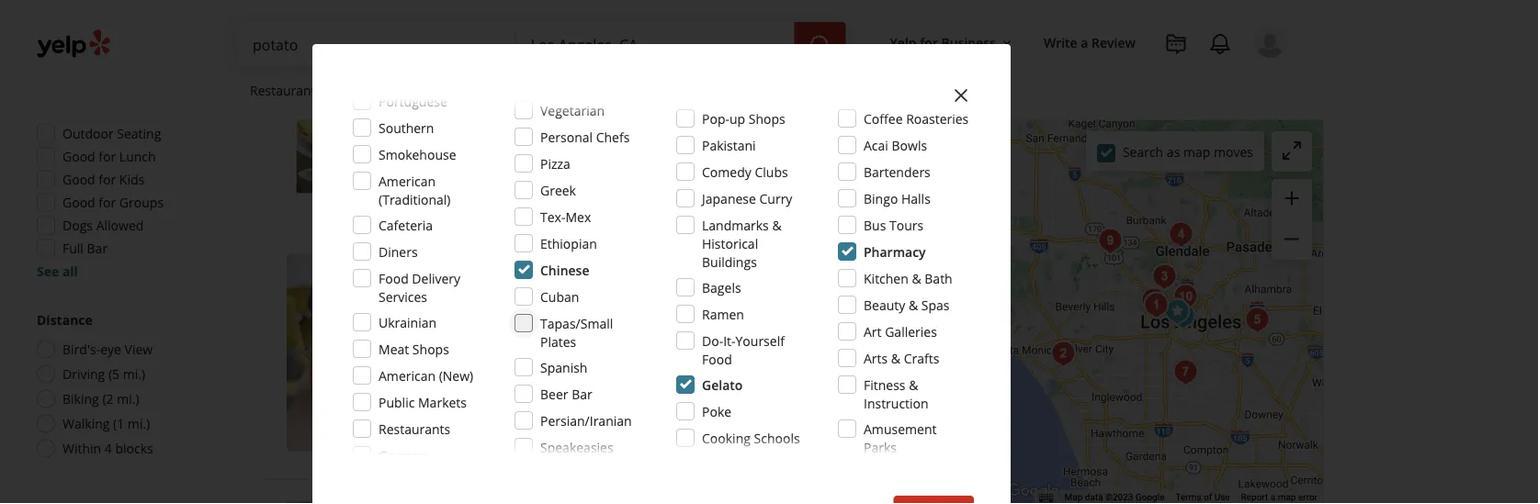 Task type: vqa. For each thing, say whether or not it's contained in the screenshot.
Delivery within Food Delivery Services
yes



Task type: describe. For each thing, give the bounding box(es) containing it.
potato inside balls--with a name like the potato sack, they need more potato items..."
[[626, 137, 666, 154]]

bingo halls
[[864, 190, 931, 207]]

(231
[[636, 36, 661, 53]]

2 vertical spatial potato
[[820, 367, 863, 385]]

know,
[[573, 367, 609, 385]]

outdoor seating for the
[[525, 181, 612, 196]]

16 speech v2 image for 2
[[507, 369, 522, 384]]

close image
[[950, 85, 972, 107]]

7:00
[[583, 93, 608, 110]]

2 more from the left
[[720, 137, 754, 154]]

a right to
[[745, 367, 752, 385]]

start order for 2 . humble potato
[[843, 427, 922, 448]]

arts
[[864, 350, 888, 367]]

group containing outdoor seating
[[31, 96, 228, 281]]

(733 reviews) link
[[636, 282, 714, 302]]

option group containing distance
[[31, 311, 228, 464]]

2 horizontal spatial restaurants
[[379, 420, 450, 438]]

good for good for groups
[[62, 194, 95, 212]]

9:00
[[575, 341, 601, 359]]

vegetarian
[[540, 102, 605, 119]]

map data ©2023 google
[[1065, 492, 1165, 503]]

4.3 star rating image
[[507, 285, 606, 303]]

pop- for up
[[702, 110, 730, 127]]

map for moves
[[1183, 143, 1210, 161]]

you
[[686, 367, 708, 385]]

map for error
[[1278, 492, 1296, 503]]

outdoor seating for humble
[[525, 429, 612, 445]]

16 checkmark v2 image for outdoor seating
[[507, 429, 522, 444]]

as
[[1167, 143, 1180, 161]]

bar for full bar
[[87, 240, 108, 258]]

of
[[1204, 492, 1212, 503]]

tomorrow
[[635, 93, 695, 110]]

full bar
[[62, 240, 108, 258]]

yourself
[[736, 332, 785, 350]]

mi.) for biking (2 mi.)
[[117, 391, 139, 408]]

potato for humble potato
[[605, 254, 666, 279]]

delivery for 1 . the potato sack
[[645, 181, 689, 196]]

good for groups
[[62, 194, 164, 212]]

. for 1
[[518, 5, 523, 31]]

poke
[[702, 403, 732, 420]]

cooking schools
[[702, 430, 800, 447]]

search image
[[809, 34, 831, 56]]

0 vertical spatial shops
[[749, 110, 785, 127]]

up
[[73, 18, 88, 33]]

see all group
[[33, 0, 228, 65]]

american (new) inside dialog
[[379, 367, 473, 385]]

bird's-
[[62, 341, 100, 359]]

for for groups
[[99, 194, 116, 212]]

data
[[1085, 492, 1103, 503]]

humble potato image
[[1045, 336, 1082, 373]]

until for the
[[553, 93, 580, 110]]

kitchen
[[864, 270, 909, 287]]

bagels
[[702, 279, 741, 296]]

american inside american (traditional)
[[379, 172, 436, 190]]

it-
[[723, 332, 736, 350]]

order for 2 . humble potato
[[881, 427, 922, 448]]

1 vertical spatial shops
[[412, 340, 449, 358]]

good for kids
[[62, 171, 145, 189]]

start order link for humble potato
[[826, 417, 940, 458]]

restaurants inside business categories element
[[250, 81, 322, 99]]

google image
[[1003, 480, 1064, 504]]

acai
[[864, 136, 888, 154]]

4.2 star rating image
[[507, 36, 606, 55]]

sack
[[632, 5, 674, 31]]

humble
[[528, 254, 600, 279]]

for for kids
[[99, 171, 116, 189]]

16 checkmark v2 image
[[703, 181, 718, 195]]

16 speech v2 image for 1
[[507, 121, 522, 135]]

full
[[62, 240, 84, 258]]

start for 2 . humble potato
[[843, 427, 878, 448]]

do-
[[702, 332, 723, 350]]

1 horizontal spatial group
[[1272, 179, 1312, 260]]

art
[[864, 323, 882, 340]]

terms of use
[[1176, 492, 1230, 503]]

halls
[[901, 190, 931, 207]]

previous image for 2
[[294, 342, 316, 364]]

kids
[[119, 171, 145, 189]]

fitness & instruction
[[864, 376, 929, 412]]

start order link for the potato sack
[[826, 169, 940, 209]]

zoom out image
[[1281, 228, 1303, 250]]

business categories element
[[235, 66, 1286, 119]]

2 see all button from the top
[[37, 263, 78, 281]]

place,
[[527, 386, 562, 403]]

(new) inside button
[[567, 314, 599, 329]]

with
[[733, 118, 759, 136]]

go
[[711, 367, 726, 385]]

louders image
[[1135, 283, 1172, 319]]

1 see all button from the top
[[37, 47, 78, 65]]

dogs allowed
[[62, 217, 144, 235]]

gelato
[[702, 376, 743, 394]]

4
[[105, 441, 112, 458]]

within 4 blocks
[[62, 441, 153, 458]]

within
[[62, 441, 101, 458]]

burgers
[[614, 314, 657, 329]]

meat shops
[[379, 340, 449, 358]]

bird's-eye view
[[62, 341, 153, 359]]

for for business
[[920, 34, 938, 51]]

delivery for 2 . humble potato
[[645, 429, 689, 445]]

search as map moves
[[1123, 143, 1253, 161]]

mex
[[566, 208, 591, 226]]

/burger
[[863, 367, 908, 385]]

kitchen & bath
[[864, 270, 953, 287]]

(733
[[636, 284, 661, 302]]

american (new) link
[[507, 312, 603, 331]]

parks
[[864, 439, 897, 456]]

closed until 7:00 am tomorrow
[[507, 93, 695, 110]]

greek
[[540, 181, 576, 199]]

beer bar
[[540, 385, 592, 403]]

restaurants inside button
[[91, 18, 155, 33]]

schools
[[754, 430, 800, 447]]

steep
[[640, 386, 673, 403]]

dogs
[[62, 217, 93, 235]]

bingo
[[864, 190, 898, 207]]

& for beauty
[[909, 296, 918, 314]]

quite
[[539, 118, 570, 136]]

vans image
[[1164, 298, 1201, 335]]

yelp
[[890, 34, 917, 51]]

potato corner image
[[1163, 216, 1199, 253]]

(traditional)
[[379, 191, 451, 208]]

delivery inside food delivery services
[[412, 270, 460, 287]]

food delivery services
[[379, 270, 460, 306]]

potato for the potato sack
[[566, 5, 627, 31]]

the potato sack image
[[1138, 287, 1175, 324]]

tex-mex
[[540, 208, 591, 226]]

outdoor for 2
[[525, 429, 571, 445]]

16 close v2 image
[[507, 181, 522, 195]]

notifications image
[[1209, 33, 1231, 55]]

groups
[[119, 194, 164, 212]]

2
[[507, 254, 518, 279]]

sandwiches
[[671, 314, 736, 329]]

ukrainian
[[379, 314, 437, 331]]

outdoor for 1
[[525, 181, 571, 196]]

balls-
[[697, 118, 729, 136]]

terms
[[1176, 492, 1201, 503]]

house of mash image
[[1146, 259, 1183, 295]]

yelp for business button
[[883, 26, 1022, 59]]

galleries
[[885, 323, 937, 340]]

expand map image
[[1281, 140, 1303, 162]]

burgers button
[[610, 312, 660, 331]]

2 . humble potato
[[507, 254, 666, 279]]

like inside balls--with a name like the potato sack, they need more potato items..."
[[810, 118, 831, 136]]

1
[[507, 5, 518, 31]]

personal chefs
[[540, 128, 630, 146]]

humble potato link
[[528, 254, 666, 279]]

start order for 1 . the potato sack
[[843, 179, 922, 199]]

report
[[1241, 492, 1268, 503]]

german
[[379, 447, 427, 464]]

0 vertical spatial potato
[[651, 118, 694, 136]]

map region
[[799, 118, 1504, 504]]

slideshow element for 2
[[287, 254, 485, 452]]

use
[[1214, 492, 1230, 503]]

zoom in image
[[1281, 187, 1303, 209]]

bartenders
[[864, 163, 931, 181]]

bowls
[[892, 136, 927, 154]]



Task type: locate. For each thing, give the bounding box(es) containing it.
(733 reviews)
[[636, 284, 714, 302]]

coffee roasteries
[[864, 110, 969, 127]]

delivery left 16 checkmark v2 image at the left of the page
[[645, 181, 689, 196]]

2 vertical spatial mi.)
[[128, 416, 150, 433]]

takeout down the poke
[[722, 429, 765, 445]]

services right home
[[417, 81, 465, 99]]

0 vertical spatial american (new)
[[511, 314, 599, 329]]

1 . from the top
[[518, 5, 523, 31]]

poutine brothers image
[[1167, 354, 1204, 391]]

see all button down full
[[37, 263, 78, 281]]

1 seating from the top
[[573, 181, 612, 196]]

for..."
[[709, 386, 742, 403]]

1 horizontal spatial bar
[[572, 385, 592, 403]]

1 all from the top
[[62, 47, 78, 65]]

1 vertical spatial outdoor
[[525, 181, 571, 196]]

for
[[920, 34, 938, 51], [99, 148, 116, 166], [99, 171, 116, 189], [99, 194, 116, 212]]

2 like from the left
[[810, 118, 831, 136]]

0 vertical spatial pop-
[[49, 18, 73, 33]]

to
[[729, 367, 742, 385]]

0 horizontal spatial group
[[31, 96, 228, 281]]

1 horizontal spatial shops
[[749, 110, 785, 127]]

the potato sack image
[[287, 5, 485, 204]]

start order down instruction
[[843, 427, 922, 448]]

0 vertical spatial slideshow element
[[287, 5, 485, 204]]

eye
[[100, 341, 121, 359]]

a right report
[[1271, 492, 1276, 503]]

& left the spas
[[909, 296, 918, 314]]

more link
[[720, 137, 754, 154]]

see all down full
[[37, 263, 78, 281]]

"i for "i quite like the fried potato
[[527, 118, 535, 136]]

mi.)
[[123, 366, 145, 384], [117, 391, 139, 408], [128, 416, 150, 433]]

view
[[125, 341, 153, 359]]

write a review
[[1044, 34, 1136, 51]]

see all for second see all "button"
[[37, 263, 78, 281]]

sandwiches link
[[668, 312, 740, 331]]

0 vertical spatial until
[[553, 93, 580, 110]]

0 vertical spatial order
[[881, 179, 922, 199]]

-
[[729, 118, 733, 136]]

& for landmarks
[[772, 216, 782, 234]]

items..."
[[669, 137, 717, 154]]

1 vertical spatial restaurants
[[250, 81, 322, 99]]

meat
[[379, 340, 409, 358]]

0 vertical spatial bar
[[87, 240, 108, 258]]

previous image left meat
[[294, 342, 316, 364]]

chinese
[[540, 261, 589, 279]]

0 vertical spatial food
[[379, 270, 409, 287]]

2 vertical spatial delivery
[[645, 429, 689, 445]]

mi.) right (5
[[123, 366, 145, 384]]

see for second see all "button" from the bottom of the page
[[37, 47, 59, 65]]

takeout
[[722, 181, 765, 196], [722, 429, 765, 445]]

personal
[[540, 128, 593, 146]]

2 slideshow element from the top
[[287, 254, 485, 452]]

takeout for 1 . the potato sack
[[722, 181, 765, 196]]

0 vertical spatial potato
[[566, 5, 627, 31]]

0 horizontal spatial map
[[1183, 143, 1210, 161]]

1 vertical spatial start
[[843, 427, 878, 448]]

outdoor seating down beer bar
[[525, 429, 612, 445]]

order down instruction
[[881, 427, 922, 448]]

outdoor down 'pizza' at left top
[[525, 181, 571, 196]]

for inside yelp for business button
[[920, 34, 938, 51]]

start order link up bus
[[826, 169, 940, 209]]

american (new) inside button
[[511, 314, 599, 329]]

report a map error
[[1241, 492, 1318, 503]]

lunch
[[119, 148, 156, 166]]

1 vertical spatial start order link
[[826, 417, 940, 458]]

amusement parks
[[864, 420, 937, 456]]

the left coffee
[[834, 118, 856, 136]]

1 vertical spatial (new)
[[439, 367, 473, 385]]

services inside food delivery services
[[379, 288, 427, 306]]

0 horizontal spatial american (new)
[[379, 367, 473, 385]]

outdoor seating
[[525, 181, 612, 196], [525, 429, 612, 445]]

the baked potato image
[[1092, 223, 1129, 260]]

nordstrom rack image
[[1159, 294, 1196, 330]]

16 checkmark v2 image
[[507, 429, 522, 444], [703, 429, 718, 444]]

order for 1 . the potato sack
[[881, 179, 922, 199]]

0 vertical spatial takeout
[[722, 181, 765, 196]]

1 start order link from the top
[[826, 169, 940, 209]]

all down full
[[62, 263, 78, 281]]

open until 9:00 pm
[[507, 341, 623, 359]]

0 horizontal spatial restaurants
[[91, 18, 155, 33]]

reviews) up the sandwiches
[[665, 284, 714, 302]]

pop- for up
[[49, 18, 73, 33]]

1 vertical spatial map
[[1278, 492, 1296, 503]]

(new)
[[567, 314, 599, 329], [439, 367, 473, 385]]

1 16 checkmark v2 image from the left
[[507, 429, 522, 444]]

& for fitness
[[909, 376, 918, 394]]

distance
[[37, 312, 93, 329]]

map right 'as' at right top
[[1183, 143, 1210, 161]]

chefs
[[596, 128, 630, 146]]

bar down the know,
[[572, 385, 592, 403]]

art galleries
[[864, 323, 937, 340]]

roasteries
[[906, 110, 969, 127]]

reviews) right (231
[[665, 36, 714, 53]]

outdoor up good for lunch at the top left of page
[[62, 125, 114, 143]]

0 vertical spatial all
[[62, 47, 78, 65]]

1 vertical spatial all
[[62, 263, 78, 281]]

16 chevron down v2 image
[[1000, 36, 1014, 50]]

start order link
[[826, 169, 940, 209], [826, 417, 940, 458]]

1 vertical spatial takeout
[[722, 429, 765, 445]]

"i don't know, dude, when you go to a cool asian potato
[[527, 367, 863, 385]]

0 vertical spatial .
[[518, 5, 523, 31]]

plates
[[540, 333, 576, 351]]

previous image left home
[[294, 93, 316, 115]]

potato down the tomorrow
[[651, 118, 694, 136]]

map left the error
[[1278, 492, 1296, 503]]

business
[[941, 34, 996, 51]]

2 start order link from the top
[[826, 417, 940, 458]]

1 horizontal spatial 16 checkmark v2 image
[[703, 429, 718, 444]]

projects image
[[1165, 33, 1187, 55]]

american inside button
[[511, 314, 564, 329]]

start up bus
[[843, 179, 878, 199]]

1 outdoor seating from the top
[[525, 181, 612, 196]]

0 vertical spatial mi.)
[[123, 366, 145, 384]]

services up ukrainian
[[379, 288, 427, 306]]

delivery down steep
[[645, 429, 689, 445]]

potato up (733
[[605, 254, 666, 279]]

balls--with a name like the potato sack, they need more potato items..."
[[527, 118, 933, 154]]

2 vertical spatial restaurants
[[379, 420, 450, 438]]

previous image
[[294, 93, 316, 115], [294, 342, 316, 364]]

1 see all from the top
[[37, 47, 78, 65]]

. left humble
[[518, 254, 523, 279]]

delivery
[[645, 181, 689, 196], [412, 270, 460, 287], [645, 429, 689, 445]]

2 outdoor seating from the top
[[525, 429, 612, 445]]

diners
[[379, 243, 418, 260]]

curry
[[759, 190, 792, 207]]

0 horizontal spatial bar
[[87, 240, 108, 258]]

16 speech v2 image down closed
[[507, 121, 522, 135]]

for up good for kids
[[99, 148, 116, 166]]

2 all from the top
[[62, 263, 78, 281]]

1 vertical spatial mi.)
[[117, 391, 139, 408]]

takeout for 2 . humble potato
[[722, 429, 765, 445]]

food inside food delivery services
[[379, 270, 409, 287]]

"i up they
[[527, 118, 535, 136]]

0 vertical spatial (new)
[[567, 314, 599, 329]]

16 checkmark v2 image left speakeasies
[[507, 429, 522, 444]]

dialog containing portuguese
[[0, 0, 1538, 504]]

dialog
[[0, 0, 1538, 504]]

1 more from the left
[[590, 137, 623, 154]]

report a map error link
[[1241, 492, 1318, 503]]

outdoor
[[62, 125, 114, 143], [525, 181, 571, 196], [525, 429, 571, 445]]

see all for second see all "button" from the bottom of the page
[[37, 47, 78, 65]]

bar inside dialog
[[572, 385, 592, 403]]

0 vertical spatial the
[[528, 5, 561, 31]]

0 vertical spatial map
[[1183, 143, 1210, 161]]

0 vertical spatial "i
[[527, 118, 535, 136]]

slideshow element
[[287, 5, 485, 204], [287, 254, 485, 452]]

1 vertical spatial previous image
[[294, 342, 316, 364]]

start for 1 . the potato sack
[[843, 179, 878, 199]]

potato up acai
[[860, 118, 899, 136]]

beer
[[540, 385, 568, 403]]

pop-up restaurants button
[[37, 12, 167, 40]]

1 slideshow element from the top
[[287, 5, 485, 204]]

0 vertical spatial reviews)
[[665, 36, 714, 53]]

mi.) right the (1 on the left bottom
[[128, 416, 150, 433]]

& for arts
[[891, 350, 901, 367]]

1 reviews) from the top
[[665, 36, 714, 53]]

see all down up
[[37, 47, 78, 65]]

food down 'diners'
[[379, 270, 409, 287]]

2 start from the top
[[843, 427, 878, 448]]

start order link down instruction
[[826, 417, 940, 458]]

pop- inside button
[[49, 18, 73, 33]]

write a review link
[[1036, 26, 1143, 59]]

1 horizontal spatial more
[[720, 137, 754, 154]]

16 speech v2 image
[[507, 121, 522, 135], [507, 369, 522, 384]]

for for lunch
[[99, 148, 116, 166]]

seating for the
[[573, 181, 612, 196]]

start down instruction
[[843, 427, 878, 448]]

angel's tijuana tacos image
[[1167, 279, 1204, 316]]

food inside do-it-yourself food
[[702, 351, 732, 368]]

southern
[[379, 119, 434, 136]]

(new) up markets
[[439, 367, 473, 385]]

see all
[[37, 47, 78, 65], [37, 263, 78, 281]]

1 horizontal spatial food
[[702, 351, 732, 368]]

1 vertical spatial seating
[[573, 429, 612, 445]]

1 horizontal spatial american (new)
[[511, 314, 599, 329]]

1 vertical spatial slideshow element
[[287, 254, 485, 452]]

a inside balls--with a name like the potato sack, they need more potato items..."
[[762, 118, 770, 136]]

2 reviews) from the top
[[665, 284, 714, 302]]

1 vertical spatial bar
[[572, 385, 592, 403]]

amusement
[[864, 420, 937, 438]]

0 horizontal spatial food
[[379, 270, 409, 287]]

& down 'curry'
[[772, 216, 782, 234]]

"i up "place,"
[[527, 367, 535, 385]]

seating for humble
[[573, 429, 612, 445]]

ramen
[[702, 306, 744, 323]]

takeout down comedy clubs
[[722, 181, 765, 196]]

more down the
[[590, 137, 623, 154]]

reviews) inside "link"
[[665, 36, 714, 53]]

0 vertical spatial good
[[62, 148, 95, 166]]

1 horizontal spatial restaurants
[[250, 81, 322, 99]]

a right pay
[[590, 386, 597, 403]]

1 horizontal spatial pop-
[[702, 110, 730, 127]]

see down pop-up restaurants button
[[37, 47, 59, 65]]

user actions element
[[875, 23, 1312, 136]]

pop-up restaurants
[[49, 18, 155, 33]]

0 vertical spatial 16 speech v2 image
[[507, 121, 522, 135]]

slideshow element for 1
[[287, 5, 485, 204]]

ethiopian
[[540, 235, 597, 252]]

pay
[[565, 386, 587, 403]]

the
[[597, 118, 616, 136]]

1 good from the top
[[62, 148, 95, 166]]

see for second see all "button"
[[37, 263, 59, 281]]

2 vertical spatial potato
[[605, 254, 666, 279]]

instruction
[[864, 395, 929, 412]]

1 horizontal spatial like
[[810, 118, 831, 136]]

potato down fried
[[626, 137, 666, 154]]

terms of use link
[[1176, 492, 1230, 503]]

1 horizontal spatial (new)
[[567, 314, 599, 329]]

1 previous image from the top
[[294, 93, 316, 115]]

(5
[[108, 366, 120, 384]]

1 horizontal spatial map
[[1278, 492, 1296, 503]]

previous image for 1
[[294, 93, 316, 115]]

potato inside balls--with a name like the potato sack, they need more potato items..."
[[860, 118, 899, 136]]

2 see from the top
[[37, 263, 59, 281]]

for right the yelp
[[920, 34, 938, 51]]

bar inside group
[[87, 240, 108, 258]]

don't
[[539, 367, 570, 385]]

1 start from the top
[[843, 179, 878, 199]]

price
[[676, 386, 706, 403]]

humble potato image
[[287, 254, 485, 452]]

mister fried potato image
[[1239, 302, 1276, 339]]

all down up
[[62, 47, 78, 65]]

2 start order from the top
[[843, 427, 922, 448]]

0 horizontal spatial the
[[528, 5, 561, 31]]

food down do-
[[702, 351, 732, 368]]

mi.) for driving (5 mi.)
[[123, 366, 145, 384]]

delivery down 'diners'
[[412, 270, 460, 287]]

1 vertical spatial see all
[[37, 263, 78, 281]]

& inside landmarks & historical buildings
[[772, 216, 782, 234]]

for down good for lunch at the top left of page
[[99, 171, 116, 189]]

markets
[[418, 394, 467, 411]]

2 . from the top
[[518, 254, 523, 279]]

blocks
[[115, 441, 153, 458]]

bus tours
[[864, 216, 924, 234]]

yelp for business
[[890, 34, 996, 51]]

0 vertical spatial american
[[379, 172, 436, 190]]

biking (2 mi.)
[[62, 391, 139, 408]]

historical
[[702, 235, 758, 252]]

walking
[[62, 416, 110, 433]]

& inside the 'fitness & instruction'
[[909, 376, 918, 394]]

4.2
[[614, 36, 632, 53]]

acai bowls
[[864, 136, 927, 154]]

0 vertical spatial start order link
[[826, 169, 940, 209]]

shops down ukrainian
[[412, 340, 449, 358]]

shops right up
[[749, 110, 785, 127]]

1 vertical spatial see
[[37, 263, 59, 281]]

outdoor inside group
[[62, 125, 114, 143]]

16 checkmark v2 image for takeout
[[703, 429, 718, 444]]

0 vertical spatial start order
[[843, 179, 922, 199]]

1 horizontal spatial the
[[834, 118, 856, 136]]

2 previous image from the top
[[294, 342, 316, 364]]

1 order from the top
[[881, 179, 922, 199]]

good for good for lunch
[[62, 148, 95, 166]]

american up '(traditional)' on the left of page
[[379, 172, 436, 190]]

more down -
[[720, 137, 754, 154]]

2 see all from the top
[[37, 263, 78, 281]]

good for good for kids
[[62, 171, 95, 189]]

(new) up 9:00 at the bottom left of the page
[[567, 314, 599, 329]]

1 vertical spatial food
[[702, 351, 732, 368]]

0 horizontal spatial (new)
[[439, 367, 473, 385]]

2 vertical spatial american
[[379, 367, 436, 385]]

all for second see all "button"
[[62, 263, 78, 281]]

2 vertical spatial outdoor
[[525, 429, 571, 445]]

. for 2
[[518, 254, 523, 279]]

spas
[[921, 296, 950, 314]]

see all button down up
[[37, 47, 78, 65]]

outdoor seating down 'pizza' at left top
[[525, 181, 612, 196]]

american (new) up plates
[[511, 314, 599, 329]]

a inside /burger place, pay a pretty steep price for..."
[[590, 386, 597, 403]]

1 vertical spatial potato
[[860, 118, 899, 136]]

& up instruction
[[909, 376, 918, 394]]

3 good from the top
[[62, 194, 95, 212]]

public
[[379, 394, 415, 411]]

american up plates
[[511, 314, 564, 329]]

good down good for lunch at the top left of page
[[62, 171, 95, 189]]

(231 reviews)
[[636, 36, 714, 53]]

driving (5 mi.)
[[62, 366, 145, 384]]

1 vertical spatial outdoor seating
[[525, 429, 612, 445]]

0 vertical spatial previous image
[[294, 93, 316, 115]]

a right write
[[1081, 34, 1088, 51]]

american (traditional)
[[379, 172, 451, 208]]

bath
[[925, 270, 953, 287]]

1 vertical spatial .
[[518, 254, 523, 279]]

the up "4.2 star rating" image
[[528, 5, 561, 31]]

potato right the asian
[[820, 367, 863, 385]]

0 vertical spatial start
[[843, 179, 878, 199]]

group
[[31, 96, 228, 281], [1272, 179, 1312, 260]]

pop- inside dialog
[[702, 110, 730, 127]]

error
[[1298, 492, 1318, 503]]

1 vertical spatial good
[[62, 171, 95, 189]]

start order up bus
[[843, 179, 922, 199]]

bar down dogs allowed at the top of page
[[87, 240, 108, 258]]

0 vertical spatial outdoor seating
[[525, 181, 612, 196]]

pop-up shops
[[702, 110, 785, 127]]

2 16 speech v2 image from the top
[[507, 369, 522, 384]]

1 vertical spatial reviews)
[[665, 284, 714, 302]]

16 checkmark v2 image down the poke
[[703, 429, 718, 444]]

2 order from the top
[[881, 427, 922, 448]]

& right "arts" on the bottom right of the page
[[891, 350, 901, 367]]

until up don't
[[545, 341, 572, 359]]

keyboard shortcuts image
[[1039, 494, 1054, 503]]

1 takeout from the top
[[722, 181, 765, 196]]

the inside balls--with a name like the potato sack, they need more potato items..."
[[834, 118, 856, 136]]

1 16 speech v2 image from the top
[[507, 121, 522, 135]]

outdoor down "place,"
[[525, 429, 571, 445]]

. up "4.2 star rating" image
[[518, 5, 523, 31]]

more inside balls--with a name like the potato sack, they need more potato items..."
[[590, 137, 623, 154]]

0 vertical spatial delivery
[[645, 181, 689, 196]]

2 vertical spatial good
[[62, 194, 95, 212]]

until up quite
[[553, 93, 580, 110]]

2 16 checkmark v2 image from the left
[[703, 429, 718, 444]]

"i
[[527, 118, 535, 136], [527, 367, 535, 385]]

american (new) up public markets
[[379, 367, 473, 385]]

1 vertical spatial potato
[[626, 137, 666, 154]]

0 vertical spatial see all
[[37, 47, 78, 65]]

like right name
[[810, 118, 831, 136]]

1 vertical spatial the
[[834, 118, 856, 136]]

16 speech v2 image down open on the bottom
[[507, 369, 522, 384]]

am
[[612, 93, 631, 110]]

0 vertical spatial outdoor
[[62, 125, 114, 143]]

2 "i from the top
[[527, 367, 535, 385]]

1 start order from the top
[[843, 179, 922, 199]]

& for kitchen
[[912, 270, 921, 287]]

home
[[377, 81, 413, 99]]

seating down pay
[[573, 429, 612, 445]]

0 horizontal spatial 16 checkmark v2 image
[[507, 429, 522, 444]]

for down good for kids
[[99, 194, 116, 212]]

1 vertical spatial services
[[379, 288, 427, 306]]

bar for beer bar
[[572, 385, 592, 403]]

/burger place, pay a pretty steep price for..."
[[527, 367, 908, 403]]

order up tours
[[881, 179, 922, 199]]

pop-
[[49, 18, 73, 33], [702, 110, 730, 127]]

1 vertical spatial american
[[511, 314, 564, 329]]

2 takeout from the top
[[722, 429, 765, 445]]

option group
[[31, 311, 228, 464]]

1 vertical spatial american (new)
[[379, 367, 473, 385]]

all for second see all "button" from the bottom of the page
[[62, 47, 78, 65]]

cuban
[[540, 288, 579, 306]]

& left bath
[[912, 270, 921, 287]]

0 vertical spatial see all button
[[37, 47, 78, 65]]

0 vertical spatial seating
[[573, 181, 612, 196]]

like up need
[[573, 118, 593, 136]]

1 vertical spatial "i
[[527, 367, 535, 385]]

see up distance
[[37, 263, 59, 281]]

until
[[553, 93, 580, 110], [545, 341, 572, 359]]

reviews) for 1 . the potato sack
[[665, 36, 714, 53]]

1 vertical spatial start order
[[843, 427, 922, 448]]

2 seating from the top
[[573, 429, 612, 445]]

"i for "i don't know, dude, when you go to a cool asian potato
[[527, 367, 535, 385]]

0 horizontal spatial more
[[590, 137, 623, 154]]

1 "i from the top
[[527, 118, 535, 136]]

google
[[1136, 492, 1165, 503]]

potato up 4.2 link
[[566, 5, 627, 31]]

reviews) for 2 . humble potato
[[665, 284, 714, 302]]

tapas/small
[[540, 315, 613, 332]]

see
[[37, 47, 59, 65], [37, 263, 59, 281]]

good up dogs
[[62, 194, 95, 212]]

need
[[557, 137, 587, 154]]

a inside "link"
[[1081, 34, 1088, 51]]

a right with
[[762, 118, 770, 136]]

services inside home services link
[[417, 81, 465, 99]]

1 vertical spatial pop-
[[702, 110, 730, 127]]

american (new)
[[511, 314, 599, 329], [379, 367, 473, 385]]

1 vertical spatial see all button
[[37, 263, 78, 281]]

beauty & spas
[[864, 296, 950, 314]]

0 vertical spatial restaurants
[[91, 18, 155, 33]]

mi.) right (2
[[117, 391, 139, 408]]

0 vertical spatial services
[[417, 81, 465, 99]]

good up good for kids
[[62, 148, 95, 166]]

1 like from the left
[[573, 118, 593, 136]]

0 horizontal spatial pop-
[[49, 18, 73, 33]]

american down meat shops
[[379, 367, 436, 385]]

None search field
[[238, 22, 850, 66]]

mi.) for walking (1 mi.)
[[128, 416, 150, 433]]

until for humble
[[545, 341, 572, 359]]

2 good from the top
[[62, 171, 95, 189]]

1 see from the top
[[37, 47, 59, 65]]

0 vertical spatial see
[[37, 47, 59, 65]]

0 horizontal spatial like
[[573, 118, 593, 136]]

seating up mex
[[573, 181, 612, 196]]

0 horizontal spatial shops
[[412, 340, 449, 358]]



